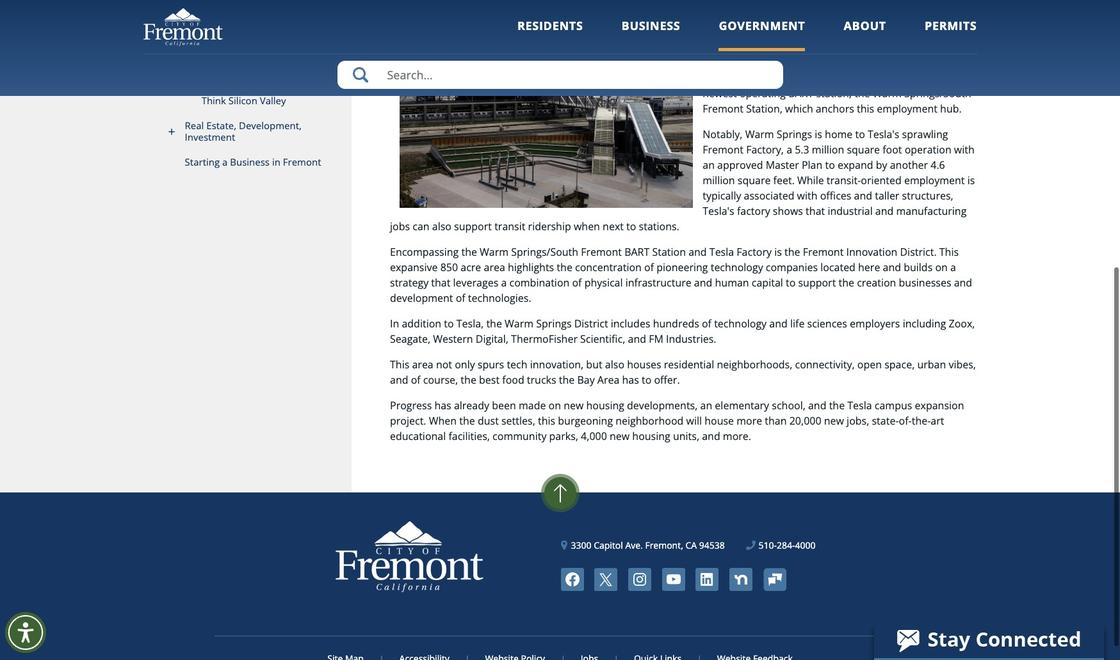 Task type: vqa. For each thing, say whether or not it's contained in the screenshot.
first the 979- from the bottom of the page
no



Task type: describe. For each thing, give the bounding box(es) containing it.
area
[[597, 373, 620, 387]]

0 vertical spatial tesla's
[[868, 127, 900, 141]]

fm
[[649, 332, 663, 346]]

fremont up the concentration
[[581, 245, 622, 259]]

addition
[[402, 317, 441, 331]]

warm inside the encompassing the warm springs/south fremont bart station and tesla factory is the fremont innovation district. this expansive 850 acre area highlights the concentration of pioneering technology companies located here and builds on a strategy that leverages a combination of physical infrastructure and human capital to support the creation businesses and development of technologies.
[[480, 245, 509, 259]]

this area not only spurs tech innovation, but also houses residential neighborhoods, connectivity, open space, urban vibes, and of course, the best food trucks the bay area has to offer.
[[390, 358, 976, 387]]

also inside this area not only spurs tech innovation, but also houses residential neighborhoods, connectivity, open space, urban vibes, and of course, the best food trucks the bay area has to offer.
[[605, 358, 624, 372]]

spurs
[[478, 358, 504, 372]]

residents
[[517, 18, 583, 33]]

combination
[[510, 276, 570, 290]]

stations.
[[639, 220, 679, 234]]

3300
[[571, 540, 591, 552]]

support inside notably, warm springs is home to tesla's sprawling fremont factory, a 5.3 million square foot operation with an approved master plan to expand by another 4.6 million square feet. while transit-oriented employment is typically associated with offices and taller structures, tesla's factory shows that industrial and manufacturing jobs can also support transit ridership when next to stations.
[[454, 220, 492, 234]]

expansive
[[390, 261, 438, 275]]

stay connected image
[[874, 623, 1103, 659]]

the down only
[[461, 373, 476, 387]]

to right next
[[626, 220, 636, 234]]

20,000
[[790, 414, 821, 428]]

jobs,
[[847, 414, 869, 428]]

1 vertical spatial with
[[797, 189, 818, 203]]

concentration
[[575, 261, 642, 275]]

technologies.
[[468, 291, 531, 305]]

a right starting
[[222, 156, 228, 168]]

that inside the encompassing the warm springs/south fremont bart station and tesla factory is the fremont innovation district. this expansive 850 acre area highlights the concentration of pioneering technology companies located here and builds on a strategy that leverages a combination of physical infrastructure and human capital to support the creation businesses and development of technologies.
[[431, 276, 451, 290]]

taller
[[875, 189, 899, 203]]

government link
[[719, 18, 805, 51]]

springs inside in addition to tesla, the warm springs district includes hundreds of technology and life sciences employers including zoox, seagate, western digital, thermofisher scientific, and fm industries.
[[536, 317, 572, 331]]

and up 20,000 on the right
[[808, 399, 827, 413]]

oriented
[[861, 173, 902, 188]]

only
[[455, 358, 475, 372]]

transit
[[495, 220, 525, 234]]

the down innovation,
[[559, 373, 575, 387]]

that inside notably, warm springs is home to tesla's sprawling fremont factory, a 5.3 million square foot operation with an approved master plan to expand by another 4.6 million square feet. while transit-oriented employment is typically associated with offices and taller structures, tesla's factory shows that industrial and manufacturing jobs can also support transit ridership when next to stations.
[[806, 204, 825, 218]]

ave.
[[625, 540, 643, 552]]

4,000
[[581, 430, 607, 444]]

feet.
[[773, 173, 795, 188]]

starting a business in fremont link
[[143, 150, 352, 175]]

a up technologies.
[[501, 276, 507, 290]]

the down connectivity,
[[829, 399, 845, 413]]

here
[[858, 261, 880, 275]]

when
[[429, 414, 457, 428]]

warm inside notably, warm springs is home to tesla's sprawling fremont factory, a 5.3 million square foot operation with an approved master plan to expand by another 4.6 million square feet. while transit-oriented employment is typically associated with offices and taller structures, tesla's factory shows that industrial and manufacturing jobs can also support transit ridership when next to stations.
[[745, 127, 774, 141]]

a up 'businesses'
[[950, 261, 956, 275]]

state-
[[872, 414, 899, 428]]

physical
[[585, 276, 623, 290]]

campus
[[875, 399, 912, 413]]

can
[[413, 220, 430, 234]]

fremont inside notably, warm springs is home to tesla's sprawling fremont factory, a 5.3 million square foot operation with an approved master plan to expand by another 4.6 million square feet. while transit-oriented employment is typically associated with offices and taller structures, tesla's factory shows that industrial and manufacturing jobs can also support transit ridership when next to stations.
[[703, 143, 744, 157]]

footer fb icon image
[[561, 569, 584, 592]]

sciences
[[807, 317, 847, 331]]

thermofisher
[[511, 332, 578, 346]]

parks,
[[549, 430, 578, 444]]

is inside the encompassing the warm springs/south fremont bart station and tesla factory is the fremont innovation district. this expansive 850 acre area highlights the concentration of pioneering technology companies located here and builds on a strategy that leverages a combination of physical infrastructure and human capital to support the creation businesses and development of technologies.
[[774, 245, 782, 259]]

support inside the encompassing the warm springs/south fremont bart station and tesla factory is the fremont innovation district. this expansive 850 acre area highlights the concentration of pioneering technology companies located here and builds on a strategy that leverages a combination of physical infrastructure and human capital to support the creation businesses and development of technologies.
[[798, 276, 836, 290]]

1 vertical spatial million
[[703, 173, 735, 188]]

about
[[844, 18, 886, 33]]

employers
[[850, 317, 900, 331]]

a inside notably, warm springs is home to tesla's sprawling fremont factory, a 5.3 million square foot operation with an approved master plan to expand by another 4.6 million square feet. while transit-oriented employment is typically associated with offices and taller structures, tesla's factory shows that industrial and manufacturing jobs can also support transit ridership when next to stations.
[[787, 143, 792, 157]]

of inside this area not only spurs tech innovation, but also houses residential neighborhoods, connectivity, open space, urban vibes, and of course, the best food trucks the bay area has to offer.
[[411, 373, 421, 387]]

by
[[876, 158, 887, 172]]

burgeoning
[[558, 414, 613, 428]]

educational
[[390, 430, 446, 444]]

located
[[821, 261, 856, 275]]

but
[[586, 358, 602, 372]]

house
[[705, 414, 734, 428]]

footer yt icon image
[[662, 569, 685, 592]]

highlights
[[508, 261, 554, 275]]

development
[[390, 291, 453, 305]]

of left the physical
[[572, 276, 582, 290]]

ridership
[[528, 220, 571, 234]]

foot
[[883, 143, 902, 157]]

capital
[[752, 276, 783, 290]]

seagate,
[[390, 332, 430, 346]]

0 vertical spatial new
[[564, 399, 584, 413]]

vibes,
[[949, 358, 976, 372]]

best
[[479, 373, 500, 387]]

510-284-4000 link
[[746, 539, 816, 553]]

footer ig icon image
[[628, 569, 651, 592]]

this inside this area not only spurs tech innovation, but also houses residential neighborhoods, connectivity, open space, urban vibes, and of course, the best food trucks the bay area has to offer.
[[390, 358, 409, 372]]

pioneering
[[657, 261, 708, 275]]

been
[[492, 399, 516, 413]]

developments,
[[627, 399, 698, 413]]

hundreds
[[653, 317, 699, 331]]

the up "acre"
[[461, 245, 477, 259]]

urban
[[917, 358, 946, 372]]

manufacturing
[[896, 204, 967, 218]]

open
[[857, 358, 882, 372]]

houses
[[627, 358, 661, 372]]

footer tw icon image
[[595, 569, 618, 592]]

notably, warm springs is home to tesla's sprawling fremont factory, a 5.3 million square foot operation with an approved master plan to expand by another 4.6 million square feet. while transit-oriented employment is typically associated with offices and taller structures, tesla's factory shows that industrial and manufacturing jobs can also support transit ridership when next to stations.
[[390, 127, 975, 234]]

tesla inside the encompassing the warm springs/south fremont bart station and tesla factory is the fremont innovation district. this expansive 850 acre area highlights the concentration of pioneering technology companies located here and builds on a strategy that leverages a combination of physical infrastructure and human capital to support the creation businesses and development of technologies.
[[710, 245, 734, 259]]

5.3
[[795, 143, 809, 157]]

more.
[[723, 430, 751, 444]]

starting a business in fremont
[[185, 156, 321, 168]]

warm inside in addition to tesla, the warm springs district includes hundreds of technology and life sciences employers including zoox, seagate, western digital, thermofisher scientific, and fm industries.
[[505, 317, 534, 331]]

will
[[686, 414, 702, 428]]

510-
[[759, 540, 777, 552]]

fremont right the 'in'
[[283, 156, 321, 168]]

and down taller
[[875, 204, 894, 218]]

of down leverages
[[456, 291, 465, 305]]

space,
[[885, 358, 915, 372]]

elementary
[[715, 399, 769, 413]]

approved
[[717, 158, 763, 172]]

offer.
[[654, 373, 680, 387]]

than
[[765, 414, 787, 428]]

factory
[[737, 204, 770, 218]]

trucks
[[527, 373, 556, 387]]

expansion
[[915, 399, 964, 413]]

transit-
[[827, 173, 861, 188]]

1 horizontal spatial million
[[812, 143, 844, 157]]

Search text field
[[337, 61, 783, 89]]

home
[[825, 127, 853, 141]]



Task type: locate. For each thing, give the bounding box(es) containing it.
and up pioneering
[[689, 245, 707, 259]]

0 vertical spatial area
[[484, 261, 505, 275]]

an inside notably, warm springs is home to tesla's sprawling fremont factory, a 5.3 million square foot operation with an approved master plan to expand by another 4.6 million square feet. while transit-oriented employment is typically associated with offices and taller structures, tesla's factory shows that industrial and manufacturing jobs can also support transit ridership when next to stations.
[[703, 158, 715, 172]]

an left approved
[[703, 158, 715, 172]]

the inside in addition to tesla, the warm springs district includes hundreds of technology and life sciences employers including zoox, seagate, western digital, thermofisher scientific, and fm industries.
[[486, 317, 502, 331]]

the-
[[912, 414, 931, 428]]

associated
[[744, 189, 794, 203]]

0 vertical spatial housing
[[586, 399, 624, 413]]

1 horizontal spatial housing
[[632, 430, 670, 444]]

this
[[939, 245, 959, 259], [390, 358, 409, 372]]

also
[[432, 220, 451, 234], [605, 358, 624, 372]]

area left not
[[412, 358, 433, 372]]

the up companies
[[785, 245, 800, 259]]

think
[[202, 94, 226, 107]]

1 vertical spatial on
[[549, 399, 561, 413]]

0 horizontal spatial tesla
[[710, 245, 734, 259]]

0 horizontal spatial that
[[431, 276, 451, 290]]

employment
[[904, 173, 965, 188]]

to inside this area not only spurs tech innovation, but also houses residential neighborhoods, connectivity, open space, urban vibes, and of course, the best food trucks the bay area has to offer.
[[642, 373, 652, 387]]

this inside the encompassing the warm springs/south fremont bart station and tesla factory is the fremont innovation district. this expansive 850 acre area highlights the concentration of pioneering technology companies located here and builds on a strategy that leverages a combination of physical infrastructure and human capital to support the creation businesses and development of technologies.
[[939, 245, 959, 259]]

0 horizontal spatial tesla's
[[703, 204, 734, 218]]

0 vertical spatial this
[[939, 245, 959, 259]]

1 vertical spatial area
[[412, 358, 433, 372]]

district.
[[900, 245, 937, 259]]

strategy
[[390, 276, 429, 290]]

0 horizontal spatial this
[[390, 358, 409, 372]]

springs up 5.3
[[777, 127, 812, 141]]

bart
[[625, 245, 650, 259]]

0 horizontal spatial on
[[549, 399, 561, 413]]

1 vertical spatial has
[[435, 399, 451, 413]]

leverages
[[453, 276, 498, 290]]

life
[[790, 317, 805, 331]]

square up expand
[[847, 143, 880, 157]]

plan
[[802, 158, 823, 172]]

tesla's up the foot
[[868, 127, 900, 141]]

0 vertical spatial springs
[[777, 127, 812, 141]]

new left jobs,
[[824, 414, 844, 428]]

tesla up human
[[710, 245, 734, 259]]

to
[[855, 127, 865, 141], [825, 158, 835, 172], [626, 220, 636, 234], [786, 276, 796, 290], [444, 317, 454, 331], [642, 373, 652, 387]]

fremont,
[[645, 540, 683, 552]]

to right plan at the right of the page
[[825, 158, 835, 172]]

technology
[[711, 261, 763, 275], [714, 317, 767, 331]]

1 horizontal spatial business
[[622, 18, 681, 33]]

2 vertical spatial new
[[610, 430, 630, 444]]

the
[[461, 245, 477, 259], [785, 245, 800, 259], [557, 261, 572, 275], [839, 276, 854, 290], [486, 317, 502, 331], [461, 373, 476, 387], [559, 373, 575, 387], [829, 399, 845, 413], [459, 414, 475, 428]]

is up companies
[[774, 245, 782, 259]]

area inside this area not only spurs tech innovation, but also houses residential neighborhoods, connectivity, open space, urban vibes, and of course, the best food trucks the bay area has to offer.
[[412, 358, 433, 372]]

industrial
[[828, 204, 873, 218]]

284-
[[777, 540, 795, 552]]

on inside the encompassing the warm springs/south fremont bart station and tesla factory is the fremont innovation district. this expansive 850 acre area highlights the concentration of pioneering technology companies located here and builds on a strategy that leverages a combination of physical infrastructure and human capital to support the creation businesses and development of technologies.
[[935, 261, 948, 275]]

progress
[[390, 399, 432, 413]]

is right employment
[[968, 173, 975, 188]]

0 vertical spatial technology
[[711, 261, 763, 275]]

tesla's
[[868, 127, 900, 141], [703, 204, 734, 218]]

0 vertical spatial an
[[703, 158, 715, 172]]

1 horizontal spatial tesla
[[848, 399, 872, 413]]

1 vertical spatial tesla
[[848, 399, 872, 413]]

springs inside notably, warm springs is home to tesla's sprawling fremont factory, a 5.3 million square foot operation with an approved master plan to expand by another 4.6 million square feet. while transit-oriented employment is typically associated with offices and taller structures, tesla's factory shows that industrial and manufacturing jobs can also support transit ridership when next to stations.
[[777, 127, 812, 141]]

scientific,
[[580, 332, 625, 346]]

0 horizontal spatial is
[[774, 245, 782, 259]]

on up this
[[549, 399, 561, 413]]

dust
[[478, 414, 499, 428]]

springs/south
[[511, 245, 578, 259]]

warm up factory, at the top right of the page
[[745, 127, 774, 141]]

1 horizontal spatial this
[[939, 245, 959, 259]]

1 horizontal spatial springs
[[777, 127, 812, 141]]

project.
[[390, 414, 426, 428]]

1 vertical spatial square
[[738, 173, 771, 188]]

1 horizontal spatial with
[[954, 143, 975, 157]]

to right home
[[855, 127, 865, 141]]

digital,
[[476, 332, 509, 346]]

warm up thermofisher
[[505, 317, 534, 331]]

million up typically
[[703, 173, 735, 188]]

0 vertical spatial warm
[[745, 127, 774, 141]]

0 horizontal spatial support
[[454, 220, 492, 234]]

1 vertical spatial warm
[[480, 245, 509, 259]]

warm up "acre"
[[480, 245, 509, 259]]

0 vertical spatial business
[[622, 18, 681, 33]]

to up western
[[444, 317, 454, 331]]

0 vertical spatial has
[[622, 373, 639, 387]]

0 horizontal spatial area
[[412, 358, 433, 372]]

0 horizontal spatial million
[[703, 173, 735, 188]]

0 vertical spatial square
[[847, 143, 880, 157]]

0 horizontal spatial housing
[[586, 399, 624, 413]]

notably,
[[703, 127, 743, 141]]

1 horizontal spatial on
[[935, 261, 948, 275]]

jobs
[[390, 220, 410, 234]]

the up 'facilities,' in the left of the page
[[459, 414, 475, 428]]

an inside progress has already been made on new housing developments, an elementary school, and the tesla campus expansion project. when the dust settles, this burgeoning neighborhood will house more than 20,000 new jobs, state-of-the-art educational facilities, community parks, 4,000 new housing units, and more.
[[700, 399, 712, 413]]

support left transit
[[454, 220, 492, 234]]

permits link
[[925, 18, 977, 51]]

new up the 'burgeoning'
[[564, 399, 584, 413]]

and up the progress
[[390, 373, 408, 387]]

0 vertical spatial million
[[812, 143, 844, 157]]

on up 'businesses'
[[935, 261, 948, 275]]

when
[[574, 220, 600, 234]]

2 horizontal spatial new
[[824, 414, 844, 428]]

view of west access bridge and plaza, warm springs bart station and east bay hills under clouds image
[[400, 0, 693, 208]]

1 vertical spatial springs
[[536, 317, 572, 331]]

and right 'businesses'
[[954, 276, 972, 290]]

1 vertical spatial housing
[[632, 430, 670, 444]]

area
[[484, 261, 505, 275], [412, 358, 433, 372]]

support
[[454, 220, 492, 234], [798, 276, 836, 290]]

of up the industries.
[[702, 317, 712, 331]]

district
[[574, 317, 608, 331]]

human
[[715, 276, 749, 290]]

of
[[644, 261, 654, 275], [572, 276, 582, 290], [456, 291, 465, 305], [702, 317, 712, 331], [411, 373, 421, 387]]

facilities,
[[449, 430, 490, 444]]

fremont down notably,
[[703, 143, 744, 157]]

government
[[719, 18, 805, 33]]

of up the infrastructure
[[644, 261, 654, 275]]

of inside in addition to tesla, the warm springs district includes hundreds of technology and life sciences employers including zoox, seagate, western digital, thermofisher scientific, and fm industries.
[[702, 317, 712, 331]]

area right "acre"
[[484, 261, 505, 275]]

and down includes
[[628, 332, 646, 346]]

and up industrial
[[854, 189, 872, 203]]

0 horizontal spatial with
[[797, 189, 818, 203]]

starting
[[185, 156, 220, 168]]

also up area
[[605, 358, 624, 372]]

is left home
[[815, 127, 822, 141]]

with down the while
[[797, 189, 818, 203]]

that down offices
[[806, 204, 825, 218]]

0 vertical spatial with
[[954, 143, 975, 157]]

encompassing the warm springs/south fremont bart station and tesla factory is the fremont innovation district. this expansive 850 acre area highlights the concentration of pioneering technology companies located here and builds on a strategy that leverages a combination of physical infrastructure and human capital to support the creation businesses and development of technologies.
[[390, 245, 972, 305]]

1 horizontal spatial area
[[484, 261, 505, 275]]

1 vertical spatial tesla's
[[703, 204, 734, 218]]

ca
[[686, 540, 697, 552]]

0 vertical spatial is
[[815, 127, 822, 141]]

has inside this area not only spurs tech innovation, but also houses residential neighborhoods, connectivity, open space, urban vibes, and of course, the best food trucks the bay area has to offer.
[[622, 373, 639, 387]]

1 horizontal spatial has
[[622, 373, 639, 387]]

1 horizontal spatial is
[[815, 127, 822, 141]]

businesses
[[899, 276, 951, 290]]

to down companies
[[786, 276, 796, 290]]

shows
[[773, 204, 803, 218]]

to inside in addition to tesla, the warm springs district includes hundreds of technology and life sciences employers including zoox, seagate, western digital, thermofisher scientific, and fm industries.
[[444, 317, 454, 331]]

in addition to tesla, the warm springs district includes hundreds of technology and life sciences employers including zoox, seagate, western digital, thermofisher scientific, and fm industries.
[[390, 317, 975, 346]]

2 horizontal spatial is
[[968, 173, 975, 188]]

real estate, development, investment
[[185, 119, 302, 143]]

silicon
[[229, 94, 257, 107]]

also right can
[[432, 220, 451, 234]]

1 vertical spatial technology
[[714, 317, 767, 331]]

to down houses
[[642, 373, 652, 387]]

3300 capitol ave. fremont, ca 94538
[[571, 540, 725, 552]]

square
[[847, 143, 880, 157], [738, 173, 771, 188]]

units,
[[673, 430, 699, 444]]

0 vertical spatial also
[[432, 220, 451, 234]]

1 vertical spatial support
[[798, 276, 836, 290]]

850
[[440, 261, 458, 275]]

neighborhood
[[616, 414, 684, 428]]

includes
[[611, 317, 650, 331]]

industries.
[[666, 332, 716, 346]]

neighborhoods,
[[717, 358, 792, 372]]

also inside notably, warm springs is home to tesla's sprawling fremont factory, a 5.3 million square foot operation with an approved master plan to expand by another 4.6 million square feet. while transit-oriented employment is typically associated with offices and taller structures, tesla's factory shows that industrial and manufacturing jobs can also support transit ridership when next to stations.
[[432, 220, 451, 234]]

settles,
[[501, 414, 535, 428]]

1 vertical spatial this
[[390, 358, 409, 372]]

1 horizontal spatial that
[[806, 204, 825, 218]]

this right district.
[[939, 245, 959, 259]]

1 vertical spatial is
[[968, 173, 975, 188]]

with right the operation
[[954, 143, 975, 157]]

factory,
[[746, 143, 784, 157]]

0 horizontal spatial square
[[738, 173, 771, 188]]

about link
[[844, 18, 886, 51]]

this down the seagate,
[[390, 358, 409, 372]]

a left 5.3
[[787, 143, 792, 157]]

footer my icon image
[[763, 569, 786, 592]]

0 vertical spatial support
[[454, 220, 492, 234]]

1 horizontal spatial square
[[847, 143, 880, 157]]

and down pioneering
[[694, 276, 712, 290]]

0 horizontal spatial also
[[432, 220, 451, 234]]

area inside the encompassing the warm springs/south fremont bart station and tesla factory is the fremont innovation district. this expansive 850 acre area highlights the concentration of pioneering technology companies located here and builds on a strategy that leverages a combination of physical infrastructure and human capital to support the creation businesses and development of technologies.
[[484, 261, 505, 275]]

technology down human
[[714, 317, 767, 331]]

1 vertical spatial an
[[700, 399, 712, 413]]

support down located
[[798, 276, 836, 290]]

million
[[812, 143, 844, 157], [703, 173, 735, 188]]

more
[[737, 414, 762, 428]]

1 horizontal spatial tesla's
[[868, 127, 900, 141]]

while
[[797, 173, 824, 188]]

another
[[890, 158, 928, 172]]

companies
[[766, 261, 818, 275]]

and down house
[[702, 430, 720, 444]]

acre
[[461, 261, 481, 275]]

expand
[[838, 158, 873, 172]]

of left course,
[[411, 373, 421, 387]]

school,
[[772, 399, 806, 413]]

1 vertical spatial that
[[431, 276, 451, 290]]

0 vertical spatial tesla
[[710, 245, 734, 259]]

and up creation
[[883, 261, 901, 275]]

that down 850
[[431, 276, 451, 290]]

0 horizontal spatial springs
[[536, 317, 572, 331]]

to inside the encompassing the warm springs/south fremont bart station and tesla factory is the fremont innovation district. this expansive 850 acre area highlights the concentration of pioneering technology companies located here and builds on a strategy that leverages a combination of physical infrastructure and human capital to support the creation businesses and development of technologies.
[[786, 276, 796, 290]]

1 horizontal spatial support
[[798, 276, 836, 290]]

has down houses
[[622, 373, 639, 387]]

tesla
[[710, 245, 734, 259], [848, 399, 872, 413]]

1 horizontal spatial new
[[610, 430, 630, 444]]

technology inside in addition to tesla, the warm springs district includes hundreds of technology and life sciences employers including zoox, seagate, western digital, thermofisher scientific, and fm industries.
[[714, 317, 767, 331]]

builds
[[904, 261, 933, 275]]

2 vertical spatial warm
[[505, 317, 534, 331]]

footer nd icon image
[[729, 569, 752, 592]]

1 vertical spatial new
[[824, 414, 844, 428]]

housing up the 'burgeoning'
[[586, 399, 624, 413]]

has up when
[[435, 399, 451, 413]]

residents link
[[517, 18, 583, 51]]

estate,
[[206, 119, 236, 132]]

business link
[[622, 18, 681, 51]]

technology inside the encompassing the warm springs/south fremont bart station and tesla factory is the fremont innovation district. this expansive 850 acre area highlights the concentration of pioneering technology companies located here and builds on a strategy that leverages a combination of physical infrastructure and human capital to support the creation businesses and development of technologies.
[[711, 261, 763, 275]]

footer li icon image
[[696, 569, 719, 592]]

0 horizontal spatial has
[[435, 399, 451, 413]]

tech
[[507, 358, 527, 372]]

and left life at right
[[769, 317, 788, 331]]

has inside progress has already been made on new housing developments, an elementary school, and the tesla campus expansion project. when the dust settles, this burgeoning neighborhood will house more than 20,000 new jobs, state-of-the-art educational facilities, community parks, 4,000 new housing units, and more.
[[435, 399, 451, 413]]

0 horizontal spatial business
[[230, 156, 270, 168]]

connectivity,
[[795, 358, 855, 372]]

business
[[622, 18, 681, 33], [230, 156, 270, 168]]

including
[[903, 317, 946, 331]]

new right '4,000'
[[610, 430, 630, 444]]

housing down neighborhood
[[632, 430, 670, 444]]

creation
[[857, 276, 896, 290]]

square down approved
[[738, 173, 771, 188]]

2 vertical spatial is
[[774, 245, 782, 259]]

million down home
[[812, 143, 844, 157]]

technology up human
[[711, 261, 763, 275]]

factory
[[737, 245, 772, 259]]

springs up thermofisher
[[536, 317, 572, 331]]

0 vertical spatial that
[[806, 204, 825, 218]]

1 vertical spatial business
[[230, 156, 270, 168]]

0 horizontal spatial new
[[564, 399, 584, 413]]

and inside this area not only spurs tech innovation, but also houses residential neighborhoods, connectivity, open space, urban vibes, and of course, the best food trucks the bay area has to offer.
[[390, 373, 408, 387]]

the down springs/south
[[557, 261, 572, 275]]

valley
[[260, 94, 286, 107]]

the up digital, on the bottom left of the page
[[486, 317, 502, 331]]

tesla,
[[457, 317, 484, 331]]

innovation
[[846, 245, 898, 259]]

has
[[622, 373, 639, 387], [435, 399, 451, 413]]

0 vertical spatial on
[[935, 261, 948, 275]]

tesla up jobs,
[[848, 399, 872, 413]]

housing
[[586, 399, 624, 413], [632, 430, 670, 444]]

on inside progress has already been made on new housing developments, an elementary school, and the tesla campus expansion project. when the dust settles, this burgeoning neighborhood will house more than 20,000 new jobs, state-of-the-art educational facilities, community parks, 4,000 new housing units, and more.
[[549, 399, 561, 413]]

the down located
[[839, 276, 854, 290]]

tesla's down typically
[[703, 204, 734, 218]]

new
[[564, 399, 584, 413], [824, 414, 844, 428], [610, 430, 630, 444]]

1 horizontal spatial also
[[605, 358, 624, 372]]

fremont up located
[[803, 245, 844, 259]]

1 vertical spatial also
[[605, 358, 624, 372]]

tesla inside progress has already been made on new housing developments, an elementary school, and the tesla campus expansion project. when the dust settles, this burgeoning neighborhood will house more than 20,000 new jobs, state-of-the-art educational facilities, community parks, 4,000 new housing units, and more.
[[848, 399, 872, 413]]

an up will
[[700, 399, 712, 413]]



